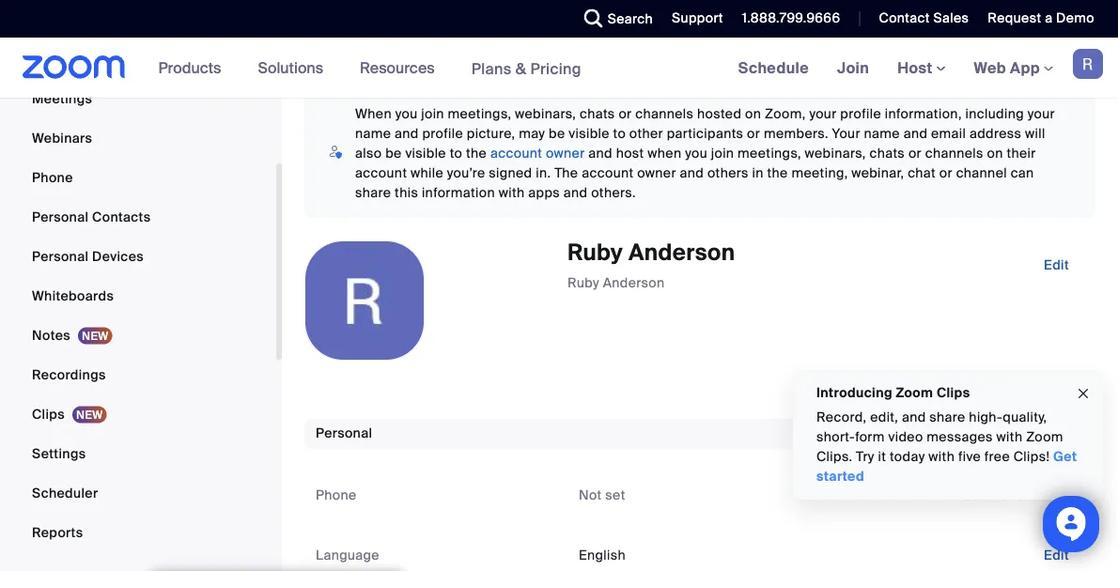 Task type: vqa. For each thing, say whether or not it's contained in the screenshot.
third heading from left
no



Task type: locate. For each thing, give the bounding box(es) containing it.
zoom up clips!
[[1027, 429, 1064, 446]]

0 vertical spatial join
[[421, 105, 444, 123]]

1 vertical spatial edit button
[[1029, 541, 1085, 571]]

chats down pricing
[[580, 105, 615, 123]]

the
[[466, 145, 487, 162], [767, 164, 788, 182]]

1 horizontal spatial profile
[[841, 105, 882, 123]]

0 vertical spatial clips
[[937, 384, 970, 401]]

clips
[[937, 384, 970, 401], [32, 406, 65, 423]]

0 horizontal spatial join
[[421, 105, 444, 123]]

0 vertical spatial edit
[[1044, 256, 1070, 274]]

form
[[855, 429, 885, 446]]

0 vertical spatial chats
[[580, 105, 615, 123]]

zoom inside meet zoom ai companion, footer
[[418, 15, 455, 32]]

meetings, up in
[[738, 145, 802, 162]]

introducing
[[817, 384, 893, 401]]

search button
[[570, 0, 658, 38]]

record,
[[817, 409, 867, 426]]

0 horizontal spatial phone
[[32, 169, 73, 186]]

join down resources dropdown button
[[421, 105, 444, 123]]

channels down email
[[926, 145, 984, 162]]

on down address on the top of the page
[[987, 145, 1004, 162]]

phone up language
[[316, 487, 357, 504]]

0 vertical spatial zoom
[[418, 15, 455, 32]]

1 name from the left
[[355, 125, 391, 142]]

anderson
[[629, 238, 735, 267], [603, 274, 665, 291]]

visible up the
[[569, 125, 610, 142]]

0 horizontal spatial name
[[355, 125, 391, 142]]

personal for personal devices
[[32, 248, 89, 265]]

demo
[[1057, 9, 1095, 27]]

2 name from the left
[[864, 125, 900, 142]]

1 vertical spatial channels
[[926, 145, 984, 162]]

2 vertical spatial zoom
[[1027, 429, 1064, 446]]

host button
[[898, 58, 946, 78]]

0 vertical spatial webinars,
[[515, 105, 576, 123]]

owner up the
[[546, 145, 585, 162]]

and up while
[[395, 125, 419, 142]]

profile up your at the right top of page
[[841, 105, 882, 123]]

side navigation navigation
[[0, 1, 282, 571]]

channels
[[636, 105, 694, 123], [926, 145, 984, 162]]

the up you're at the top left of the page
[[466, 145, 487, 162]]

upgrade up product information navigation at the top of page
[[343, 15, 398, 32]]

web app button
[[974, 58, 1054, 78]]

2 edit from the top
[[1044, 547, 1070, 564]]

to up resources dropdown button
[[402, 15, 415, 32]]

0 vertical spatial anderson
[[629, 238, 735, 267]]

with inside and host when you join meetings, webinars, chats or channels on their account while you're signed in. the account owner and others in the meeting, webinar, chat or channel can share this information with apps and others.
[[499, 184, 525, 202]]

1 vertical spatial chats
[[870, 145, 905, 162]]

1 vertical spatial join
[[711, 145, 734, 162]]

1 horizontal spatial visible
[[569, 125, 610, 142]]

your up "will"
[[1028, 105, 1055, 123]]

0 vertical spatial ruby
[[568, 238, 623, 267]]

webinars link
[[0, 119, 276, 157]]

meetings, up picture,
[[448, 105, 512, 123]]

personal for personal contacts
[[32, 208, 89, 226]]

0 vertical spatial today
[[924, 15, 962, 32]]

1 ai from the left
[[261, 15, 274, 32]]

scheduler link
[[0, 475, 276, 512]]

you right when
[[395, 105, 418, 123]]

0 vertical spatial meetings,
[[448, 105, 512, 123]]

chats
[[580, 105, 615, 123], [870, 145, 905, 162]]

with
[[499, 184, 525, 202], [997, 429, 1023, 446], [929, 448, 955, 466]]

sales
[[934, 9, 969, 27]]

get started link
[[817, 448, 1077, 485]]

resources
[[360, 58, 435, 78]]

meetings
[[32, 90, 92, 107]]

personal menu menu
[[0, 1, 276, 554]]

settings
[[32, 445, 86, 462]]

share up messages
[[930, 409, 966, 426]]

other
[[630, 125, 664, 142]]

0 vertical spatial the
[[466, 145, 487, 162]]

with down signed
[[499, 184, 525, 202]]

and left get at the top of page
[[514, 15, 538, 32]]

0 horizontal spatial channels
[[636, 105, 694, 123]]

2 ai from the left
[[632, 15, 645, 32]]

today inside meet zoom ai companion, footer
[[924, 15, 962, 32]]

in
[[752, 164, 764, 182]]

profile up while
[[422, 125, 463, 142]]

to
[[402, 15, 415, 32], [616, 15, 629, 32], [613, 125, 626, 142], [450, 145, 463, 162]]

webinars, up may
[[515, 105, 576, 123]]

0 horizontal spatial ai
[[261, 15, 274, 32]]

2 horizontal spatial your
[[1028, 105, 1055, 123]]

1 vertical spatial personal
[[32, 248, 89, 265]]

0 horizontal spatial the
[[466, 145, 487, 162]]

number
[[1029, 487, 1081, 504]]

owner down when
[[638, 164, 677, 182]]

share left 'this'
[[355, 184, 391, 202]]

0 horizontal spatial chats
[[580, 105, 615, 123]]

1 horizontal spatial phone
[[316, 487, 357, 504]]

2 vertical spatial personal
[[316, 425, 373, 442]]

profile
[[841, 105, 882, 123], [422, 125, 463, 142]]

1 horizontal spatial channels
[[926, 145, 984, 162]]

messages
[[927, 429, 993, 446]]

1 vertical spatial visible
[[405, 145, 446, 162]]

ruby
[[568, 238, 623, 267], [568, 274, 600, 291]]

cost.
[[829, 15, 861, 32]]

or
[[619, 105, 632, 123], [747, 125, 761, 142], [909, 145, 922, 162], [940, 164, 953, 182]]

apps
[[529, 184, 560, 202]]

a
[[1045, 9, 1053, 27]]

phone down webinars
[[32, 169, 73, 186]]

close image
[[1076, 383, 1091, 405]]

upgrade right 'cost.'
[[864, 15, 921, 32]]

2 edit button from the top
[[1029, 541, 1085, 571]]

channels inside and host when you join meetings, webinars, chats or channels on their account while you're signed in. the account owner and others in the meeting, webinar, chat or channel can share this information with apps and others.
[[926, 145, 984, 162]]

and inside meet zoom ai companion, footer
[[514, 15, 538, 32]]

companion
[[649, 15, 723, 32]]

ai right new
[[261, 15, 274, 32]]

and left host
[[589, 145, 613, 162]]

you
[[395, 105, 418, 123], [685, 145, 708, 162]]

the right in
[[767, 164, 788, 182]]

to right 'access'
[[616, 15, 629, 32]]

0 vertical spatial on
[[745, 105, 762, 123]]

whiteboards
[[32, 287, 114, 305]]

clips!
[[1014, 448, 1050, 466]]

1 vertical spatial on
[[987, 145, 1004, 162]]

this
[[395, 184, 418, 202]]

webinars, down your at the right top of page
[[805, 145, 866, 162]]

webinars,
[[515, 105, 576, 123], [805, 145, 866, 162]]

2 vertical spatial with
[[929, 448, 955, 466]]

1 vertical spatial profile
[[422, 125, 463, 142]]

your up your at the right top of page
[[810, 105, 837, 123]]

0 vertical spatial be
[[549, 125, 565, 142]]

and inside record, edit, and share high-quality, short-form video messages with zoom clips. try it today with five free clips!
[[902, 409, 926, 426]]

contact
[[879, 9, 930, 27]]

phone link
[[0, 159, 276, 196]]

personal
[[32, 208, 89, 226], [32, 248, 89, 265], [316, 425, 373, 442]]

to up host
[[613, 125, 626, 142]]

edit,
[[871, 409, 899, 426]]

0 vertical spatial personal
[[32, 208, 89, 226]]

1 vertical spatial today
[[890, 448, 926, 466]]

0 horizontal spatial upgrade
[[343, 15, 398, 32]]

ai left the companion
[[632, 15, 645, 32]]

ruby anderson ruby anderson
[[568, 238, 735, 291]]

phone right add
[[984, 487, 1025, 504]]

1 vertical spatial zoom
[[896, 384, 934, 401]]

meetings, inside and host when you join meetings, webinars, chats or channels on their account while you're signed in. the account owner and others in the meeting, webinar, chat or channel can share this information with apps and others.
[[738, 145, 802, 162]]

with down messages
[[929, 448, 955, 466]]

also
[[355, 145, 382, 162]]

account up others.
[[582, 164, 634, 182]]

0 horizontal spatial webinars,
[[515, 105, 576, 123]]

be
[[549, 125, 565, 142], [386, 145, 402, 162]]

0 vertical spatial with
[[499, 184, 525, 202]]

their
[[1007, 145, 1036, 162]]

join inside and host when you join meetings, webinars, chats or channels on their account while you're signed in. the account owner and others in the meeting, webinar, chat or channel can share this information with apps and others.
[[711, 145, 734, 162]]

support link left 'at'
[[672, 9, 724, 27]]

1 vertical spatial the
[[767, 164, 788, 182]]

short-
[[817, 429, 855, 446]]

clips up settings
[[32, 406, 65, 423]]

0 horizontal spatial on
[[745, 105, 762, 123]]

0 horizontal spatial with
[[499, 184, 525, 202]]

1 horizontal spatial you
[[685, 145, 708, 162]]

1 vertical spatial owner
[[638, 164, 677, 182]]

1 vertical spatial anderson
[[603, 274, 665, 291]]

0 horizontal spatial meetings,
[[448, 105, 512, 123]]

whiteboards link
[[0, 277, 276, 315]]

on left zoom,
[[745, 105, 762, 123]]

support link
[[658, 0, 728, 38], [672, 9, 724, 27]]

contact sales link
[[865, 0, 974, 38], [879, 9, 969, 27]]

and down information,
[[904, 125, 928, 142]]

0 horizontal spatial clips
[[32, 406, 65, 423]]

1 vertical spatial with
[[997, 429, 1023, 446]]

name down when
[[355, 125, 391, 142]]

1 horizontal spatial owner
[[638, 164, 677, 182]]

0 horizontal spatial share
[[355, 184, 391, 202]]

0 horizontal spatial zoom
[[418, 15, 455, 32]]

name right your at the right top of page
[[864, 125, 900, 142]]

1 horizontal spatial meetings,
[[738, 145, 802, 162]]

owner
[[546, 145, 585, 162], [638, 164, 677, 182]]

get started
[[817, 448, 1077, 485]]

1 vertical spatial clips
[[32, 406, 65, 423]]

1 vertical spatial edit
[[1044, 547, 1070, 564]]

channel
[[957, 164, 1008, 182]]

while
[[411, 164, 444, 182]]

1 horizontal spatial zoom
[[896, 384, 934, 401]]

when you join meetings, webinars, chats or channels hosted on zoom, your profile information, including your name and profile picture, may be visible to other participants or members. your name and email address will also be visible to the
[[355, 105, 1055, 162]]

webinar,
[[852, 164, 905, 182]]

0 vertical spatial channels
[[636, 105, 694, 123]]

members.
[[764, 125, 829, 142]]

account down also
[[355, 164, 407, 182]]

information
[[422, 184, 495, 202]]

1 horizontal spatial name
[[864, 125, 900, 142]]

be right also
[[386, 145, 402, 162]]

your left new
[[200, 15, 228, 32]]

1 horizontal spatial upgrade
[[864, 15, 921, 32]]

today down video
[[890, 448, 926, 466]]

1 vertical spatial you
[[685, 145, 708, 162]]

reports link
[[0, 514, 276, 552]]

1 horizontal spatial webinars,
[[805, 145, 866, 162]]

name
[[355, 125, 391, 142], [864, 125, 900, 142]]

will
[[1026, 125, 1046, 142]]

0 horizontal spatial you
[[395, 105, 418, 123]]

chats up webinar, on the top of page
[[870, 145, 905, 162]]

1 vertical spatial be
[[386, 145, 402, 162]]

0 horizontal spatial your
[[200, 15, 228, 32]]

banner containing products
[[0, 38, 1119, 99]]

banner
[[0, 38, 1119, 99]]

schedule link
[[724, 38, 823, 98]]

2 horizontal spatial phone
[[984, 487, 1025, 504]]

information,
[[885, 105, 962, 123]]

share
[[355, 184, 391, 202], [930, 409, 966, 426]]

1 horizontal spatial the
[[767, 164, 788, 182]]

share inside and host when you join meetings, webinars, chats or channels on their account while you're signed in. the account owner and others in the meeting, webinar, chat or channel can share this information with apps and others.
[[355, 184, 391, 202]]

0 vertical spatial visible
[[569, 125, 610, 142]]

0 vertical spatial owner
[[546, 145, 585, 162]]

2 horizontal spatial account
[[582, 164, 634, 182]]

1 horizontal spatial on
[[987, 145, 1004, 162]]

zoom logo image
[[23, 55, 126, 79]]

1 horizontal spatial chats
[[870, 145, 905, 162]]

and down the
[[564, 184, 588, 202]]

0 vertical spatial share
[[355, 184, 391, 202]]

join up others
[[711, 145, 734, 162]]

1 horizontal spatial account
[[491, 145, 543, 162]]

personal inside personal devices link
[[32, 248, 89, 265]]

1 vertical spatial share
[[930, 409, 966, 426]]

phone inside button
[[984, 487, 1025, 504]]

plans & pricing link
[[472, 59, 582, 78], [472, 59, 582, 78]]

support link left no at right
[[658, 0, 728, 38]]

1.888.799.9666
[[742, 9, 841, 27]]

0 vertical spatial profile
[[841, 105, 882, 123]]

and up video
[[902, 409, 926, 426]]

notes link
[[0, 317, 276, 354]]

you down participants
[[685, 145, 708, 162]]

host
[[616, 145, 644, 162]]

2 upgrade from the left
[[864, 15, 921, 32]]

on inside and host when you join meetings, webinars, chats or channels on their account while you're signed in. the account owner and others in the meeting, webinar, chat or channel can share this information with apps and others.
[[987, 145, 1004, 162]]

0 vertical spatial edit button
[[1029, 250, 1085, 280]]

personal inside personal contacts link
[[32, 208, 89, 226]]

account owner
[[491, 145, 585, 162]]

1 horizontal spatial ai
[[632, 15, 645, 32]]

be right may
[[549, 125, 565, 142]]

2 horizontal spatial zoom
[[1027, 429, 1064, 446]]

visible up while
[[405, 145, 446, 162]]

0 vertical spatial you
[[395, 105, 418, 123]]

1 horizontal spatial join
[[711, 145, 734, 162]]

1 vertical spatial webinars,
[[805, 145, 866, 162]]

add phone number button
[[940, 481, 1096, 511]]

you inside when you join meetings, webinars, chats or channels hosted on zoom, your profile information, including your name and profile picture, may be visible to other participants or members. your name and email address will also be visible to the
[[395, 105, 418, 123]]

upgrade today link
[[864, 15, 962, 32]]

anderson down and host when you join meetings, webinars, chats or channels on their account while you're signed in. the account owner and others in the meeting, webinar, chat or channel can share this information with apps and others.
[[629, 238, 735, 267]]

anderson down others.
[[603, 274, 665, 291]]

set
[[606, 487, 626, 504]]

with up free
[[997, 429, 1023, 446]]

clips up high- at the right
[[937, 384, 970, 401]]

your inside meet zoom ai companion, footer
[[200, 15, 228, 32]]

1 vertical spatial ruby
[[568, 274, 600, 291]]

user photo image
[[305, 242, 424, 360]]

chats inside when you join meetings, webinars, chats or channels hosted on zoom, your profile information, including your name and profile picture, may be visible to other participants or members. your name and email address will also be visible to the
[[580, 105, 615, 123]]

when
[[355, 105, 392, 123]]

zoom up edit,
[[896, 384, 934, 401]]

1 vertical spatial meetings,
[[738, 145, 802, 162]]

your
[[200, 15, 228, 32], [810, 105, 837, 123], [1028, 105, 1055, 123]]

today up host dropdown button
[[924, 15, 962, 32]]

on inside when you join meetings, webinars, chats or channels hosted on zoom, your profile information, including your name and profile picture, may be visible to other participants or members. your name and email address will also be visible to the
[[745, 105, 762, 123]]

zoom left one
[[418, 15, 455, 32]]

1 horizontal spatial share
[[930, 409, 966, 426]]

account up signed
[[491, 145, 543, 162]]

1 edit button from the top
[[1029, 250, 1085, 280]]

channels up other in the top right of the page
[[636, 105, 694, 123]]

signed
[[489, 164, 532, 182]]



Task type: describe. For each thing, give the bounding box(es) containing it.
2 horizontal spatial with
[[997, 429, 1023, 446]]

personal contacts link
[[0, 198, 276, 236]]

web
[[974, 58, 1007, 78]]

meetings navigation
[[724, 38, 1119, 99]]

zoom inside record, edit, and share high-quality, short-form video messages with zoom clips. try it today with five free clips!
[[1027, 429, 1064, 446]]

others
[[708, 164, 749, 182]]

app
[[1010, 58, 1041, 78]]

personal devices
[[32, 248, 144, 265]]

can
[[1011, 164, 1035, 182]]

the
[[555, 164, 578, 182]]

quality,
[[1003, 409, 1047, 426]]

2 ruby from the top
[[568, 274, 600, 291]]

notes
[[32, 327, 70, 344]]

products button
[[158, 38, 230, 98]]

phone inside personal menu 'menu'
[[32, 169, 73, 186]]

webinars, inside when you join meetings, webinars, chats or channels hosted on zoom, your profile information, including your name and profile picture, may be visible to other participants or members. your name and email address will also be visible to the
[[515, 105, 576, 123]]

you inside and host when you join meetings, webinars, chats or channels on their account while you're signed in. the account owner and others in the meeting, webinar, chat or channel can share this information with apps and others.
[[685, 145, 708, 162]]

or up chat
[[909, 145, 922, 162]]

in.
[[536, 164, 551, 182]]

not set
[[579, 487, 626, 504]]

high-
[[969, 409, 1003, 426]]

profile picture image
[[1073, 49, 1104, 79]]

your
[[832, 125, 861, 142]]

including
[[966, 105, 1024, 123]]

five
[[959, 448, 981, 466]]

webinars, inside and host when you join meetings, webinars, chats or channels on their account while you're signed in. the account owner and others in the meeting, webinar, chat or channel can share this information with apps and others.
[[805, 145, 866, 162]]

contacts
[[92, 208, 151, 226]]

0 horizontal spatial profile
[[422, 125, 463, 142]]

1 horizontal spatial with
[[929, 448, 955, 466]]

clips link
[[0, 396, 276, 433]]

webinars
[[32, 129, 92, 147]]

join
[[838, 58, 870, 78]]

request a demo
[[988, 9, 1095, 27]]

pro
[[489, 15, 511, 32]]

contact sales
[[879, 9, 969, 27]]

address
[[970, 125, 1022, 142]]

get
[[542, 15, 563, 32]]

participants
[[667, 125, 744, 142]]

to up you're at the top left of the page
[[450, 145, 463, 162]]

and down when
[[680, 164, 704, 182]]

0 horizontal spatial owner
[[546, 145, 585, 162]]

additional
[[762, 15, 826, 32]]

scheduler
[[32, 485, 98, 502]]

1 horizontal spatial clips
[[937, 384, 970, 401]]

personal devices link
[[0, 238, 276, 275]]

add
[[955, 487, 981, 504]]

web app
[[974, 58, 1041, 78]]

account owner link
[[491, 145, 585, 162]]

1 edit from the top
[[1044, 256, 1070, 274]]

no
[[742, 15, 759, 32]]

1 upgrade from the left
[[343, 15, 398, 32]]

or up in
[[747, 125, 761, 142]]

started
[[817, 468, 865, 485]]

or up other in the top right of the page
[[619, 105, 632, 123]]

request
[[988, 9, 1042, 27]]

chat
[[908, 164, 936, 182]]

your new ai assistant! upgrade to zoom one pro and get access to ai companion at no additional cost. upgrade today
[[197, 15, 962, 32]]

video
[[889, 429, 924, 446]]

join link
[[823, 38, 884, 98]]

1 horizontal spatial be
[[549, 125, 565, 142]]

today inside record, edit, and share high-quality, short-form video messages with zoom clips. try it today with five free clips!
[[890, 448, 926, 466]]

not
[[579, 487, 602, 504]]

assistant!
[[277, 15, 339, 32]]

free
[[985, 448, 1011, 466]]

try
[[856, 448, 875, 466]]

channels inside when you join meetings, webinars, chats or channels hosted on zoom, your profile information, including your name and profile picture, may be visible to other participants or members. your name and email address will also be visible to the
[[636, 105, 694, 123]]

introducing zoom clips
[[817, 384, 970, 401]]

when
[[648, 145, 682, 162]]

zoom,
[[765, 105, 806, 123]]

meetings link
[[0, 80, 276, 117]]

solutions
[[258, 58, 323, 78]]

schedule
[[739, 58, 809, 78]]

it
[[878, 448, 887, 466]]

1 horizontal spatial your
[[810, 105, 837, 123]]

record, edit, and share high-quality, short-form video messages with zoom clips. try it today with five free clips!
[[817, 409, 1064, 466]]

reports
[[32, 524, 83, 541]]

picture,
[[467, 125, 515, 142]]

0 horizontal spatial account
[[355, 164, 407, 182]]

meet zoom ai companion, footer
[[0, 0, 1119, 56]]

meetings, inside when you join meetings, webinars, chats or channels hosted on zoom, your profile information, including your name and profile picture, may be visible to other participants or members. your name and email address will also be visible to the
[[448, 105, 512, 123]]

get
[[1054, 448, 1077, 466]]

product information navigation
[[144, 38, 596, 99]]

meeting,
[[792, 164, 848, 182]]

add phone number
[[955, 487, 1081, 504]]

may
[[519, 125, 545, 142]]

1 ruby from the top
[[568, 238, 623, 267]]

clips inside personal menu 'menu'
[[32, 406, 65, 423]]

pricing
[[531, 59, 582, 78]]

and host when you join meetings, webinars, chats or channels on their account while you're signed in. the account owner and others in the meeting, webinar, chat or channel can share this information with apps and others.
[[355, 145, 1036, 202]]

host
[[898, 58, 937, 78]]

the inside and host when you join meetings, webinars, chats or channels on their account while you're signed in. the account owner and others in the meeting, webinar, chat or channel can share this information with apps and others.
[[767, 164, 788, 182]]

solutions button
[[258, 38, 332, 98]]

recordings
[[32, 366, 106, 384]]

share inside record, edit, and share high-quality, short-form video messages with zoom clips. try it today with five free clips!
[[930, 409, 966, 426]]

products
[[158, 58, 221, 78]]

recordings link
[[0, 356, 276, 394]]

or right chat
[[940, 164, 953, 182]]

personal contacts
[[32, 208, 151, 226]]

english
[[579, 547, 626, 564]]

email
[[932, 125, 967, 142]]

settings link
[[0, 435, 276, 473]]

support
[[672, 9, 724, 27]]

the inside when you join meetings, webinars, chats or channels hosted on zoom, your profile information, including your name and profile picture, may be visible to other participants or members. your name and email address will also be visible to the
[[466, 145, 487, 162]]

0 horizontal spatial visible
[[405, 145, 446, 162]]

owner inside and host when you join meetings, webinars, chats or channels on their account while you're signed in. the account owner and others in the meeting, webinar, chat or channel can share this information with apps and others.
[[638, 164, 677, 182]]

edit user photo image
[[350, 292, 380, 309]]

0 horizontal spatial be
[[386, 145, 402, 162]]

devices
[[92, 248, 144, 265]]

others.
[[591, 184, 636, 202]]

plans
[[472, 59, 512, 78]]

join inside when you join meetings, webinars, chats or channels hosted on zoom, your profile information, including your name and profile picture, may be visible to other participants or members. your name and email address will also be visible to the
[[421, 105, 444, 123]]

chats inside and host when you join meetings, webinars, chats or channels on their account while you're signed in. the account owner and others in the meeting, webinar, chat or channel can share this information with apps and others.
[[870, 145, 905, 162]]



